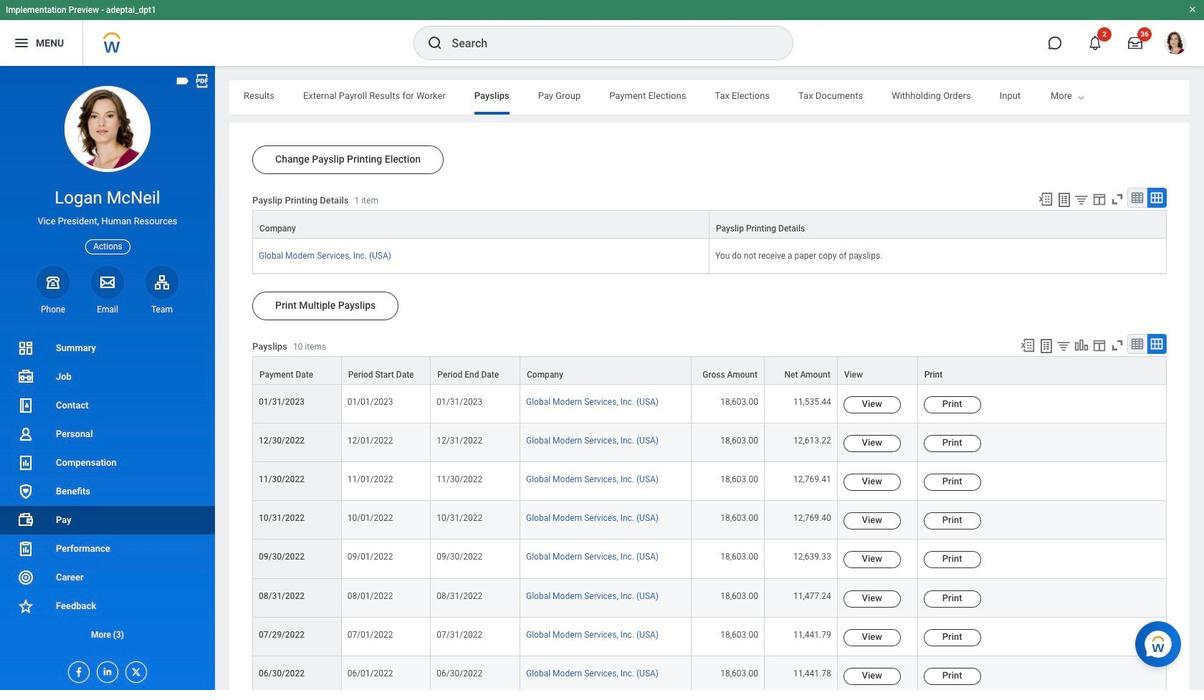 Task type: describe. For each thing, give the bounding box(es) containing it.
1 table image from the top
[[1131, 191, 1145, 205]]

toolbar for 1st row
[[1032, 188, 1167, 210]]

expand table image for 1st table image from the bottom of the page
[[1150, 337, 1164, 351]]

6 row from the top
[[252, 463, 1167, 501]]

view printable version (pdf) image
[[194, 73, 210, 89]]

benefits image
[[17, 483, 34, 500]]

phone logan mcneil element
[[37, 304, 70, 315]]

email logan mcneil element
[[91, 304, 124, 315]]

tag image
[[175, 73, 191, 89]]

linkedin image
[[98, 663, 113, 678]]

contact image
[[17, 397, 34, 414]]

mail image
[[99, 274, 116, 291]]

inbox large image
[[1129, 36, 1143, 50]]

phone image
[[43, 274, 63, 291]]

x image
[[126, 663, 142, 678]]

4 row from the top
[[252, 385, 1167, 424]]

export to worksheets image
[[1056, 191, 1073, 209]]

8 row from the top
[[252, 540, 1167, 579]]

export to excel image
[[1020, 338, 1036, 354]]

search image
[[426, 34, 443, 52]]

navigation pane region
[[0, 66, 215, 690]]

compensation image
[[17, 455, 34, 472]]

feedback image
[[17, 598, 34, 615]]

job image
[[17, 369, 34, 386]]

1 row from the top
[[252, 210, 1167, 240]]

toolbar for third row from the top of the page
[[1014, 334, 1167, 356]]

summary image
[[17, 340, 34, 357]]

2 row from the top
[[252, 239, 1167, 274]]

1 click to view/edit grid preferences image from the top
[[1092, 191, 1108, 207]]



Task type: locate. For each thing, give the bounding box(es) containing it.
1 vertical spatial fullscreen image
[[1110, 338, 1126, 354]]

team logan mcneil element
[[146, 304, 179, 315]]

2 fullscreen image from the top
[[1110, 338, 1126, 354]]

9 row from the top
[[252, 579, 1167, 618]]

view worker - expand/collapse chart image
[[1074, 338, 1090, 354]]

click to view/edit grid preferences image
[[1092, 191, 1108, 207], [1092, 338, 1108, 354]]

profile logan mcneil image
[[1164, 32, 1187, 57]]

0 vertical spatial fullscreen image
[[1110, 191, 1126, 207]]

row
[[252, 210, 1167, 240], [252, 239, 1167, 274], [252, 356, 1167, 385], [252, 385, 1167, 424], [252, 424, 1167, 463], [252, 463, 1167, 501], [252, 501, 1167, 540], [252, 540, 1167, 579], [252, 579, 1167, 618], [252, 618, 1167, 657], [252, 657, 1167, 690]]

view team image
[[153, 274, 171, 291]]

select to filter grid data image
[[1074, 192, 1090, 207], [1056, 338, 1072, 354]]

table image
[[1131, 191, 1145, 205], [1131, 337, 1145, 351]]

banner
[[0, 0, 1205, 66]]

Search Workday  search field
[[452, 27, 763, 59]]

personal image
[[17, 426, 34, 443]]

click to view/edit grid preferences image right "view worker - expand/collapse chart" icon
[[1092, 338, 1108, 354]]

2 click to view/edit grid preferences image from the top
[[1092, 338, 1108, 354]]

11 row from the top
[[252, 657, 1167, 690]]

1 vertical spatial select to filter grid data image
[[1056, 338, 1072, 354]]

list
[[0, 334, 215, 650]]

select to filter grid data image for export to worksheets image
[[1056, 338, 1072, 354]]

justify image
[[13, 34, 30, 52]]

0 vertical spatial select to filter grid data image
[[1074, 192, 1090, 207]]

0 vertical spatial expand table image
[[1150, 191, 1164, 205]]

close environment banner image
[[1189, 5, 1197, 14]]

1 vertical spatial click to view/edit grid preferences image
[[1092, 338, 1108, 354]]

1 horizontal spatial select to filter grid data image
[[1074, 192, 1090, 207]]

2 expand table image from the top
[[1150, 337, 1164, 351]]

export to excel image
[[1038, 191, 1054, 207]]

expand table image
[[1150, 191, 1164, 205], [1150, 337, 1164, 351]]

pay image
[[17, 512, 34, 529]]

tab list
[[229, 80, 1205, 115]]

select to filter grid data image right export to worksheets icon
[[1074, 192, 1090, 207]]

export to worksheets image
[[1038, 338, 1055, 355]]

expand table image for first table image from the top of the page
[[1150, 191, 1164, 205]]

1 vertical spatial toolbar
[[1014, 334, 1167, 356]]

select to filter grid data image for export to worksheets icon
[[1074, 192, 1090, 207]]

0 vertical spatial click to view/edit grid preferences image
[[1092, 191, 1108, 207]]

select to filter grid data image right export to worksheets image
[[1056, 338, 1072, 354]]

7 row from the top
[[252, 501, 1167, 540]]

1 expand table image from the top
[[1150, 191, 1164, 205]]

notifications large image
[[1088, 36, 1103, 50]]

0 horizontal spatial select to filter grid data image
[[1056, 338, 1072, 354]]

1 fullscreen image from the top
[[1110, 191, 1126, 207]]

toolbar
[[1032, 188, 1167, 210], [1014, 334, 1167, 356]]

5 row from the top
[[252, 424, 1167, 463]]

fullscreen image right "view worker - expand/collapse chart" icon
[[1110, 338, 1126, 354]]

3 row from the top
[[252, 356, 1167, 385]]

2 table image from the top
[[1131, 337, 1145, 351]]

1 vertical spatial table image
[[1131, 337, 1145, 351]]

1 vertical spatial expand table image
[[1150, 337, 1164, 351]]

career image
[[17, 569, 34, 586]]

facebook image
[[69, 663, 85, 678]]

10 row from the top
[[252, 618, 1167, 657]]

column header
[[252, 210, 710, 240]]

click to view/edit grid preferences image right export to worksheets icon
[[1092, 191, 1108, 207]]

0 vertical spatial toolbar
[[1032, 188, 1167, 210]]

fullscreen image right export to worksheets icon
[[1110, 191, 1126, 207]]

fullscreen image
[[1110, 191, 1126, 207], [1110, 338, 1126, 354]]

performance image
[[17, 541, 34, 558]]

0 vertical spatial table image
[[1131, 191, 1145, 205]]



Task type: vqa. For each thing, say whether or not it's contained in the screenshot.
the topmost The Export To Worksheets image
yes



